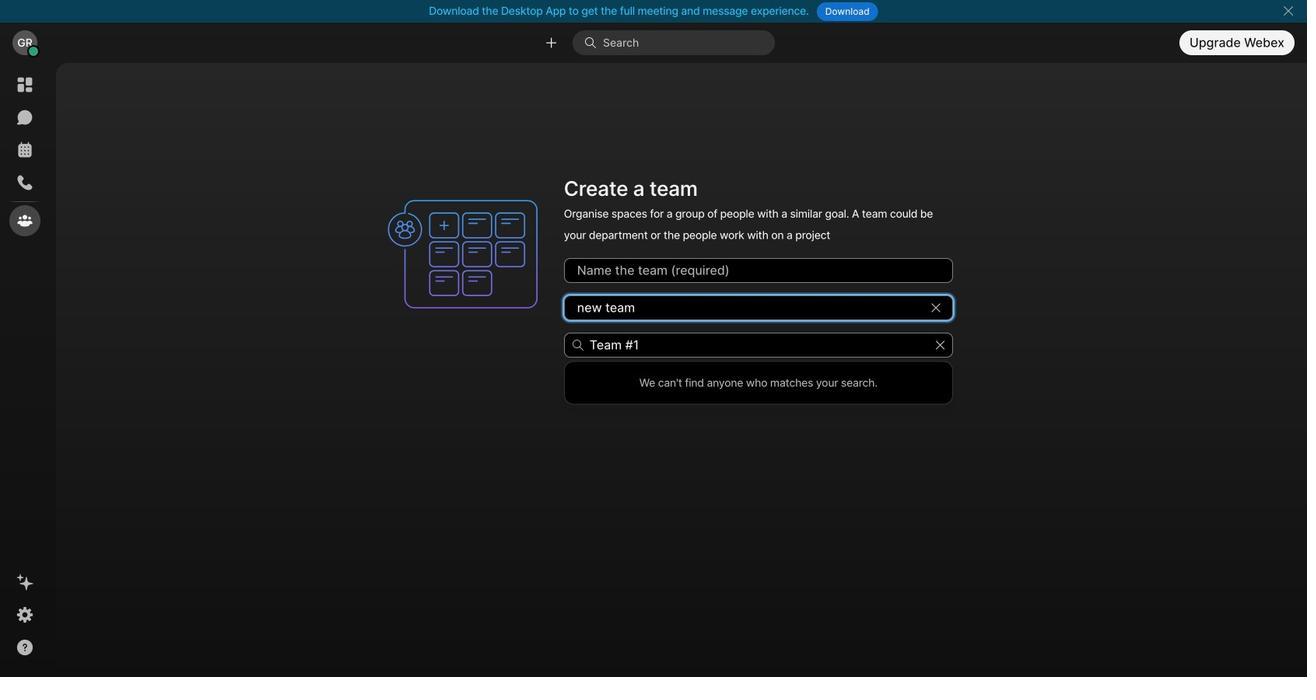Task type: vqa. For each thing, say whether or not it's contained in the screenshot.
cancel_16 image
yes



Task type: locate. For each thing, give the bounding box(es) containing it.
what's new image
[[16, 574, 34, 592]]

cancel_16 image
[[1283, 5, 1295, 17]]

wrapper image
[[584, 37, 603, 49], [28, 46, 39, 57], [572, 339, 584, 352]]

navigation
[[0, 63, 50, 678]]

Describe the team text field
[[564, 296, 953, 320]]

settings image
[[16, 606, 34, 625]]

dashboard image
[[16, 75, 34, 94]]

teams, has no new notifications image
[[16, 212, 34, 230]]



Task type: describe. For each thing, give the bounding box(es) containing it.
clear image
[[933, 338, 947, 352]]

Name the team (required) text field
[[564, 258, 953, 283]]

Add people by name or email text field
[[564, 333, 953, 358]]

calls image
[[16, 174, 34, 192]]

help image
[[16, 639, 34, 658]]

connect people image
[[544, 35, 559, 50]]

meetings image
[[16, 141, 34, 160]]

webex tab list
[[9, 69, 40, 237]]

clear input image
[[929, 301, 943, 315]]

messaging, has no new notifications image
[[16, 108, 34, 127]]



